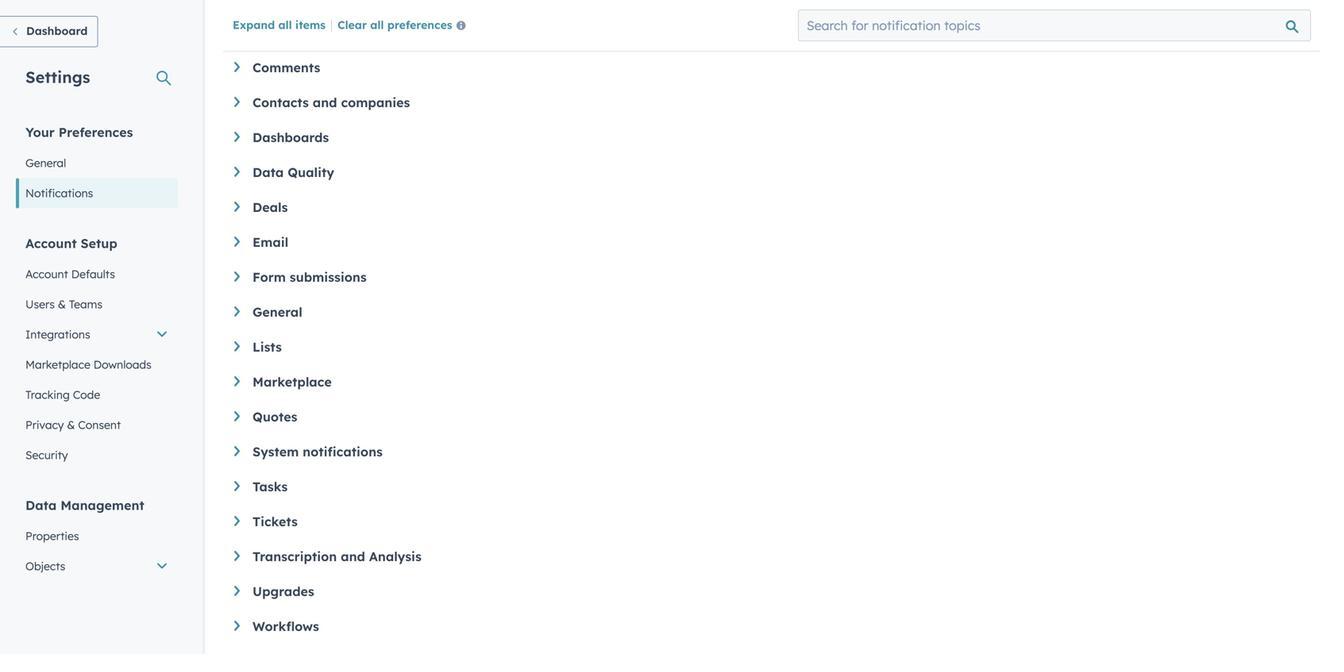 Task type: vqa. For each thing, say whether or not it's contained in the screenshot.
sent within the EMAILS SENT FROM THIS ADDRESS WILL BE LOGGED IN CONVERSATIONS.
no



Task type: locate. For each thing, give the bounding box(es) containing it.
& for privacy
[[67, 418, 75, 432]]

contacts
[[253, 95, 309, 110]]

quality
[[288, 164, 335, 180]]

Search for notification topics search field
[[798, 10, 1312, 41]]

quotes button
[[234, 409, 1306, 425]]

caret image left email
[[234, 237, 240, 247]]

and for transcription
[[341, 549, 365, 565]]

1 horizontal spatial all
[[371, 18, 384, 32]]

caret image inside 'form submissions' dropdown button
[[234, 272, 240, 282]]

form
[[253, 269, 286, 285]]

account for account defaults
[[25, 267, 68, 281]]

6 caret image from the top
[[234, 551, 240, 562]]

0 horizontal spatial &
[[58, 298, 66, 311]]

&
[[58, 298, 66, 311], [67, 418, 75, 432]]

account up account defaults
[[25, 236, 77, 251]]

quotes
[[253, 409, 298, 425]]

and for contacts
[[313, 95, 337, 110]]

caret image left transcription
[[234, 551, 240, 562]]

caret image inside tasks dropdown button
[[234, 482, 240, 492]]

properties
[[25, 530, 79, 544]]

caret image inside deals dropdown button
[[234, 202, 240, 212]]

caret image for marketplace
[[234, 377, 240, 387]]

1 horizontal spatial general
[[253, 304, 303, 320]]

caret image left dashboards
[[234, 132, 240, 142]]

8 caret image from the top
[[234, 621, 240, 632]]

caret image inside the tickets dropdown button
[[234, 517, 240, 527]]

0 vertical spatial marketplace
[[25, 358, 90, 372]]

1 vertical spatial &
[[67, 418, 75, 432]]

0 horizontal spatial marketplace
[[25, 358, 90, 372]]

marketplace button
[[234, 374, 1306, 390]]

caret image inside "system notifications" dropdown button
[[234, 447, 240, 457]]

all
[[278, 18, 292, 32], [371, 18, 384, 32]]

account setup element
[[16, 235, 178, 471]]

caret image inside quotes dropdown button
[[234, 412, 240, 422]]

account for account setup
[[25, 236, 77, 251]]

data for data management
[[25, 498, 57, 514]]

caret image for workflows
[[234, 621, 240, 632]]

8 caret image from the top
[[234, 482, 240, 492]]

lists
[[253, 339, 282, 355]]

privacy & consent
[[25, 418, 121, 432]]

marketplace down the 'integrations'
[[25, 358, 90, 372]]

caret image for upgrades
[[234, 586, 240, 597]]

0 vertical spatial account
[[25, 236, 77, 251]]

2 all from the left
[[371, 18, 384, 32]]

tasks button
[[234, 479, 1306, 495]]

account setup
[[25, 236, 117, 251]]

account defaults link
[[16, 259, 178, 290]]

caret image for general
[[234, 307, 240, 317]]

all left items
[[278, 18, 292, 32]]

1 horizontal spatial data
[[253, 164, 284, 180]]

caret image inside upgrades dropdown button
[[234, 586, 240, 597]]

4 caret image from the top
[[234, 272, 240, 282]]

security link
[[16, 441, 178, 471]]

1 vertical spatial account
[[25, 267, 68, 281]]

caret image inside marketplace dropdown button
[[234, 377, 240, 387]]

management
[[61, 498, 144, 514]]

privacy & consent link
[[16, 410, 178, 441]]

all right clear
[[371, 18, 384, 32]]

2 account from the top
[[25, 267, 68, 281]]

all inside "button"
[[371, 18, 384, 32]]

caret image inside data quality dropdown button
[[234, 167, 240, 177]]

marketplace for marketplace downloads
[[25, 358, 90, 372]]

and right contacts on the left of the page
[[313, 95, 337, 110]]

& for users
[[58, 298, 66, 311]]

6 caret image from the top
[[234, 342, 240, 352]]

general inside your preferences element
[[25, 156, 66, 170]]

caret image inside workflows 'dropdown button'
[[234, 621, 240, 632]]

1 caret image from the top
[[234, 62, 240, 72]]

0 horizontal spatial all
[[278, 18, 292, 32]]

caret image for quotes
[[234, 412, 240, 422]]

3 caret image from the top
[[234, 237, 240, 247]]

caret image for lists
[[234, 342, 240, 352]]

general down your
[[25, 156, 66, 170]]

1 account from the top
[[25, 236, 77, 251]]

marketplace downloads
[[25, 358, 152, 372]]

0 vertical spatial and
[[313, 95, 337, 110]]

9 caret image from the top
[[234, 517, 240, 527]]

1 all from the left
[[278, 18, 292, 32]]

general down form
[[253, 304, 303, 320]]

notifications
[[303, 444, 383, 460]]

0 vertical spatial general
[[25, 156, 66, 170]]

caret image inside general dropdown button
[[234, 307, 240, 317]]

caret image
[[234, 62, 240, 72], [234, 97, 240, 107], [234, 167, 240, 177], [234, 272, 240, 282], [234, 307, 240, 317], [234, 342, 240, 352], [234, 377, 240, 387], [234, 482, 240, 492], [234, 517, 240, 527]]

caret image left system
[[234, 447, 240, 457]]

data management
[[25, 498, 144, 514]]

caret image for dashboards
[[234, 132, 240, 142]]

teams
[[69, 298, 103, 311]]

dashboard link
[[0, 16, 98, 47]]

1 horizontal spatial marketplace
[[253, 374, 332, 390]]

account up users
[[25, 267, 68, 281]]

security
[[25, 449, 68, 462]]

0 vertical spatial &
[[58, 298, 66, 311]]

caret image inside dashboards dropdown button
[[234, 132, 240, 142]]

upgrades button
[[234, 584, 1306, 600]]

clear all preferences button
[[338, 16, 473, 36]]

7 caret image from the top
[[234, 377, 240, 387]]

data up properties
[[25, 498, 57, 514]]

data quality
[[253, 164, 335, 180]]

form submissions button
[[234, 269, 1306, 285]]

caret image left workflows
[[234, 621, 240, 632]]

your preferences
[[25, 124, 133, 140]]

your
[[25, 124, 55, 140]]

your preferences element
[[16, 124, 178, 209]]

caret image inside transcription and analysis dropdown button
[[234, 551, 240, 562]]

caret image inside lists dropdown button
[[234, 342, 240, 352]]

caret image
[[234, 132, 240, 142], [234, 202, 240, 212], [234, 237, 240, 247], [234, 412, 240, 422], [234, 447, 240, 457], [234, 551, 240, 562], [234, 586, 240, 597], [234, 621, 240, 632]]

and left analysis
[[341, 549, 365, 565]]

0 horizontal spatial data
[[25, 498, 57, 514]]

and
[[313, 95, 337, 110], [341, 549, 365, 565]]

tickets
[[253, 514, 298, 530]]

5 caret image from the top
[[234, 307, 240, 317]]

setup
[[81, 236, 117, 251]]

dashboards button
[[234, 130, 1306, 145]]

data management element
[[16, 497, 178, 642]]

comments
[[253, 60, 320, 75]]

objects button
[[16, 552, 178, 582]]

5 caret image from the top
[[234, 447, 240, 457]]

0 vertical spatial data
[[253, 164, 284, 180]]

lists button
[[234, 339, 1306, 355]]

general
[[25, 156, 66, 170], [253, 304, 303, 320]]

caret image inside email dropdown button
[[234, 237, 240, 247]]

1 horizontal spatial &
[[67, 418, 75, 432]]

3 caret image from the top
[[234, 167, 240, 177]]

account
[[25, 236, 77, 251], [25, 267, 68, 281]]

upgrades
[[253, 584, 314, 600]]

1 vertical spatial and
[[341, 549, 365, 565]]

& right privacy
[[67, 418, 75, 432]]

privacy
[[25, 418, 64, 432]]

2 caret image from the top
[[234, 97, 240, 107]]

data
[[253, 164, 284, 180], [25, 498, 57, 514]]

1 vertical spatial data
[[25, 498, 57, 514]]

0 horizontal spatial general
[[25, 156, 66, 170]]

system notifications
[[253, 444, 383, 460]]

7 caret image from the top
[[234, 586, 240, 597]]

1 caret image from the top
[[234, 132, 240, 142]]

caret image left quotes
[[234, 412, 240, 422]]

1 horizontal spatial and
[[341, 549, 365, 565]]

& right users
[[58, 298, 66, 311]]

marketplace inside account setup element
[[25, 358, 90, 372]]

caret image inside the 'contacts and companies' dropdown button
[[234, 97, 240, 107]]

caret image inside comments "dropdown button"
[[234, 62, 240, 72]]

marketplace
[[25, 358, 90, 372], [253, 374, 332, 390]]

workflows button
[[234, 619, 1306, 635]]

caret image left upgrades
[[234, 586, 240, 597]]

marketplace downloads link
[[16, 350, 178, 380]]

companies
[[341, 95, 410, 110]]

0 horizontal spatial and
[[313, 95, 337, 110]]

1 vertical spatial marketplace
[[253, 374, 332, 390]]

data up deals
[[253, 164, 284, 180]]

submissions
[[290, 269, 367, 285]]

4 caret image from the top
[[234, 412, 240, 422]]

users & teams
[[25, 298, 103, 311]]

marketplace for marketplace
[[253, 374, 332, 390]]

caret image for comments
[[234, 62, 240, 72]]

deals
[[253, 199, 288, 215]]

marketplace up quotes
[[253, 374, 332, 390]]

users
[[25, 298, 55, 311]]

caret image left deals
[[234, 202, 240, 212]]

2 caret image from the top
[[234, 202, 240, 212]]



Task type: describe. For each thing, give the bounding box(es) containing it.
email
[[253, 234, 289, 250]]

data quality button
[[234, 164, 1306, 180]]

general button
[[234, 304, 1306, 320]]

caret image for tickets
[[234, 517, 240, 527]]

notifications
[[25, 186, 93, 200]]

clear
[[338, 18, 367, 32]]

caret image for contacts and companies
[[234, 97, 240, 107]]

1 vertical spatial general
[[253, 304, 303, 320]]

preferences
[[59, 124, 133, 140]]

caret image for data quality
[[234, 167, 240, 177]]

caret image for tasks
[[234, 482, 240, 492]]

code
[[73, 388, 100, 402]]

transcription and analysis button
[[234, 549, 1306, 565]]

account defaults
[[25, 267, 115, 281]]

caret image for deals
[[234, 202, 240, 212]]

tickets button
[[234, 514, 1306, 530]]

defaults
[[71, 267, 115, 281]]

properties link
[[16, 522, 178, 552]]

dashboards
[[253, 130, 329, 145]]

objects
[[25, 560, 65, 574]]

comments button
[[234, 60, 1306, 75]]

transcription
[[253, 549, 337, 565]]

expand
[[233, 18, 275, 32]]

caret image for transcription and analysis
[[234, 551, 240, 562]]

integrations
[[25, 328, 90, 342]]

caret image for form submissions
[[234, 272, 240, 282]]

preferences
[[388, 18, 453, 32]]

contacts and companies button
[[234, 95, 1306, 110]]

caret image for system notifications
[[234, 447, 240, 457]]

caret image for email
[[234, 237, 240, 247]]

expand all items
[[233, 18, 326, 32]]

analysis
[[369, 549, 422, 565]]

contacts and companies
[[253, 95, 410, 110]]

notifications link
[[16, 178, 178, 209]]

deals button
[[234, 199, 1306, 215]]

settings
[[25, 67, 90, 87]]

clear all preferences
[[338, 18, 453, 32]]

general link
[[16, 148, 178, 178]]

expand all items button
[[233, 18, 326, 32]]

tasks
[[253, 479, 288, 495]]

system notifications button
[[234, 444, 1306, 460]]

downloads
[[94, 358, 152, 372]]

tracking code link
[[16, 380, 178, 410]]

email button
[[234, 234, 1306, 250]]

items
[[296, 18, 326, 32]]

all for expand
[[278, 18, 292, 32]]

transcription and analysis
[[253, 549, 422, 565]]

consent
[[78, 418, 121, 432]]

dashboard
[[26, 24, 88, 38]]

data for data quality
[[253, 164, 284, 180]]

workflows
[[253, 619, 319, 635]]

form submissions
[[253, 269, 367, 285]]

system
[[253, 444, 299, 460]]

tracking code
[[25, 388, 100, 402]]

users & teams link
[[16, 290, 178, 320]]

tracking
[[25, 388, 70, 402]]

all for clear
[[371, 18, 384, 32]]

integrations button
[[16, 320, 178, 350]]



